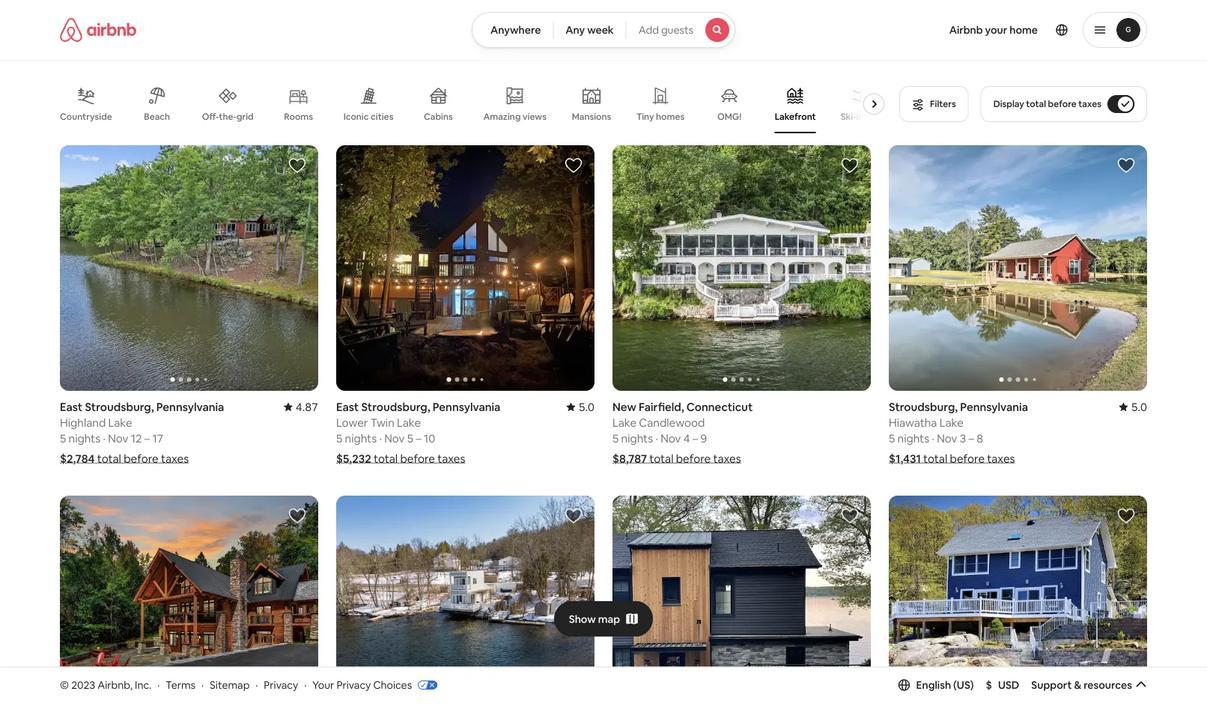 Task type: vqa. For each thing, say whether or not it's contained in the screenshot.
the leftmost East
yes



Task type: describe. For each thing, give the bounding box(es) containing it.
stroudsburg, inside stroudsburg, pennsylvania hiawatha lake 5 nights · nov 3 – 8 $1,431 total before taxes
[[889, 399, 958, 414]]

cabins
[[424, 111, 453, 122]]

support & resources button
[[1032, 678, 1147, 692]]

taxes inside new fairfield, connecticut lake candlewood 5 nights · nov 4 – 9 $8,787 total before taxes
[[713, 451, 741, 466]]

add to wishlist: stroudsburg, pennsylvania image
[[1117, 157, 1135, 175]]

the-
[[219, 111, 237, 122]]

2 privacy from the left
[[337, 678, 371, 692]]

– inside new fairfield, connecticut lake candlewood 5 nights · nov 4 – 9 $8,787 total before taxes
[[693, 431, 698, 445]]

iconic cities
[[344, 111, 394, 122]]

© 2023 airbnb, inc. ·
[[60, 678, 160, 692]]

3
[[960, 431, 966, 445]]

highland
[[60, 415, 106, 430]]

usd
[[998, 678, 1020, 692]]

iconic
[[344, 111, 369, 122]]

ski-in/out
[[841, 111, 882, 122]]

week
[[587, 23, 614, 37]]

&
[[1074, 678, 1082, 692]]

candlewood
[[639, 415, 705, 430]]

taxes inside 'button'
[[1079, 98, 1102, 110]]

· left privacy link
[[256, 678, 258, 692]]

tiny
[[637, 111, 654, 122]]

airbnb your home link
[[940, 14, 1047, 46]]

4.87
[[296, 399, 318, 414]]

$1,431
[[889, 451, 921, 466]]

(us)
[[954, 678, 974, 692]]

east stroudsburg, pennsylvania highland lake 5 nights · nov 12 – 17 $2,784 total before taxes
[[60, 399, 224, 466]]

off-the-grid
[[202, 111, 254, 122]]

connecticut
[[687, 399, 753, 414]]

support & resources
[[1032, 678, 1132, 692]]

nov inside new fairfield, connecticut lake candlewood 5 nights · nov 4 – 9 $8,787 total before taxes
[[661, 431, 681, 445]]

12
[[131, 431, 142, 445]]

anywhere
[[491, 23, 541, 37]]

english (us)
[[916, 678, 974, 692]]

show map
[[569, 612, 620, 626]]

4
[[684, 431, 690, 445]]

airbnb
[[949, 23, 983, 37]]

display
[[994, 98, 1024, 110]]

add to wishlist: branchville, new jersey image
[[841, 507, 859, 525]]

· inside east stroudsburg, pennsylvania highland lake 5 nights · nov 12 – 17 $2,784 total before taxes
[[103, 431, 106, 445]]

off-
[[202, 111, 219, 122]]

nov inside stroudsburg, pennsylvania hiawatha lake 5 nights · nov 3 – 8 $1,431 total before taxes
[[937, 431, 958, 445]]

airbnb your home
[[949, 23, 1038, 37]]

fairfield,
[[639, 399, 684, 414]]

$5,232
[[336, 451, 371, 466]]

profile element
[[754, 0, 1147, 60]]

new
[[613, 399, 637, 414]]

terms
[[166, 678, 196, 692]]

filters
[[930, 98, 956, 110]]

east for east stroudsburg, pennsylvania highland lake 5 nights · nov 12 – 17 $2,784 total before taxes
[[60, 399, 83, 414]]

terms link
[[166, 678, 196, 692]]

nights inside east stroudsburg, pennsylvania lower twin lake 5 nights · nov 5 – 10 $5,232 total before taxes
[[345, 431, 377, 445]]

add to wishlist: lake wallenpaupack, pennsylvania image
[[288, 507, 306, 525]]

add to wishlist: east stroudsburg, pennsylvania image
[[565, 157, 583, 175]]

add to wishlist: east stroudsburg, pennsylvania image
[[288, 157, 306, 175]]

$2,784
[[60, 451, 95, 466]]

stroudsburg, for twin
[[361, 399, 430, 414]]

total inside new fairfield, connecticut lake candlewood 5 nights · nov 4 – 9 $8,787 total before taxes
[[650, 451, 674, 466]]

pennsylvania for east stroudsburg, pennsylvania lower twin lake 5 nights · nov 5 – 10 $5,232 total before taxes
[[433, 399, 501, 414]]

cities
[[371, 111, 394, 122]]

any week
[[566, 23, 614, 37]]

your
[[313, 678, 334, 692]]

your privacy choices
[[313, 678, 412, 692]]

choices
[[373, 678, 412, 692]]

english (us) button
[[898, 678, 974, 692]]

your privacy choices link
[[313, 678, 438, 693]]

add to wishlist: west milford, new jersey image
[[1117, 507, 1135, 525]]

home
[[1010, 23, 1038, 37]]

lake inside new fairfield, connecticut lake candlewood 5 nights · nov 4 – 9 $8,787 total before taxes
[[613, 415, 637, 430]]

stroudsburg, for lake
[[85, 399, 154, 414]]

5 inside new fairfield, connecticut lake candlewood 5 nights · nov 4 – 9 $8,787 total before taxes
[[613, 431, 619, 445]]

5 inside east stroudsburg, pennsylvania highland lake 5 nights · nov 12 – 17 $2,784 total before taxes
[[60, 431, 66, 445]]

before inside east stroudsburg, pennsylvania lower twin lake 5 nights · nov 5 – 10 $5,232 total before taxes
[[400, 451, 435, 466]]

privacy link
[[264, 678, 298, 692]]

none search field containing anywhere
[[472, 12, 736, 48]]

· right terms link
[[201, 678, 204, 692]]

lakefront
[[775, 111, 816, 122]]

omg!
[[718, 111, 742, 122]]

– inside east stroudsburg, pennsylvania highland lake 5 nights · nov 12 – 17 $2,784 total before taxes
[[144, 431, 150, 445]]

sitemap
[[210, 678, 250, 692]]

– inside stroudsburg, pennsylvania hiawatha lake 5 nights · nov 3 – 8 $1,431 total before taxes
[[969, 431, 974, 445]]

twin
[[371, 415, 395, 430]]

lake inside east stroudsburg, pennsylvania highland lake 5 nights · nov 12 – 17 $2,784 total before taxes
[[108, 415, 132, 430]]

1 privacy from the left
[[264, 678, 298, 692]]

new fairfield, connecticut lake candlewood 5 nights · nov 4 – 9 $8,787 total before taxes
[[613, 399, 753, 466]]

stroudsburg, pennsylvania hiawatha lake 5 nights · nov 3 – 8 $1,431 total before taxes
[[889, 399, 1028, 466]]

before inside east stroudsburg, pennsylvania highland lake 5 nights · nov 12 – 17 $2,784 total before taxes
[[124, 451, 158, 466]]



Task type: locate. For each thing, give the bounding box(es) containing it.
total inside east stroudsburg, pennsylvania lower twin lake 5 nights · nov 5 – 10 $5,232 total before taxes
[[374, 451, 398, 466]]

privacy left your
[[264, 678, 298, 692]]

1 stroudsburg, from the left
[[85, 399, 154, 414]]

·
[[103, 431, 106, 445], [379, 431, 382, 445], [656, 431, 658, 445], [932, 431, 935, 445], [157, 678, 160, 692], [201, 678, 204, 692], [256, 678, 258, 692], [304, 678, 307, 692]]

before down 4
[[676, 451, 711, 466]]

5 up $1,431
[[889, 431, 895, 445]]

$
[[986, 678, 992, 692]]

english
[[916, 678, 951, 692]]

east
[[60, 399, 83, 414], [336, 399, 359, 414]]

mansions
[[572, 111, 611, 122]]

before down the 3 at the bottom right of page
[[950, 451, 985, 466]]

9
[[701, 431, 707, 445]]

pennsylvania up 8
[[960, 399, 1028, 414]]

1 horizontal spatial privacy
[[337, 678, 371, 692]]

pennsylvania inside east stroudsburg, pennsylvania highland lake 5 nights · nov 12 – 17 $2,784 total before taxes
[[156, 399, 224, 414]]

– inside east stroudsburg, pennsylvania lower twin lake 5 nights · nov 5 – 10 $5,232 total before taxes
[[416, 431, 422, 445]]

lake right twin at the bottom left of page
[[397, 415, 421, 430]]

nov left the 3 at the bottom right of page
[[937, 431, 958, 445]]

show map button
[[554, 601, 653, 637]]

3 5 from the left
[[407, 431, 413, 445]]

stroudsburg, up "12"
[[85, 399, 154, 414]]

4 lake from the left
[[940, 415, 964, 430]]

lake down new at the bottom right
[[613, 415, 637, 430]]

5.0 out of 5 average rating image
[[567, 399, 595, 414], [1120, 399, 1147, 414]]

nov inside east stroudsburg, pennsylvania highland lake 5 nights · nov 12 – 17 $2,784 total before taxes
[[108, 431, 128, 445]]

2 5.0 out of 5 average rating image from the left
[[1120, 399, 1147, 414]]

$ usd
[[986, 678, 1020, 692]]

– left "9"
[[693, 431, 698, 445]]

5 up $8,787
[[613, 431, 619, 445]]

add guests button
[[626, 12, 736, 48]]

tiny homes
[[637, 111, 685, 122]]

5 inside stroudsburg, pennsylvania hiawatha lake 5 nights · nov 3 – 8 $1,431 total before taxes
[[889, 431, 895, 445]]

ski-
[[841, 111, 856, 122]]

before inside stroudsburg, pennsylvania hiawatha lake 5 nights · nov 3 – 8 $1,431 total before taxes
[[950, 451, 985, 466]]

· down highland at the left
[[103, 431, 106, 445]]

lake inside stroudsburg, pennsylvania hiawatha lake 5 nights · nov 3 – 8 $1,431 total before taxes
[[940, 415, 964, 430]]

– right the 3 at the bottom right of page
[[969, 431, 974, 445]]

1 pennsylvania from the left
[[156, 399, 224, 414]]

stroudsburg,
[[85, 399, 154, 414], [361, 399, 430, 414], [889, 399, 958, 414]]

stroudsburg, inside east stroudsburg, pennsylvania highland lake 5 nights · nov 12 – 17 $2,784 total before taxes
[[85, 399, 154, 414]]

nights down the hiawatha
[[898, 431, 930, 445]]

nov down candlewood
[[661, 431, 681, 445]]

2 lake from the left
[[397, 415, 421, 430]]

before
[[1048, 98, 1077, 110], [124, 451, 158, 466], [400, 451, 435, 466], [676, 451, 711, 466], [950, 451, 985, 466]]

beach
[[144, 111, 170, 122]]

4 – from the left
[[969, 431, 974, 445]]

your
[[985, 23, 1008, 37]]

5.0
[[579, 399, 595, 414], [1131, 399, 1147, 414]]

5.0 for east stroudsburg, pennsylvania lower twin lake 5 nights · nov 5 – 10 $5,232 total before taxes
[[579, 399, 595, 414]]

resources
[[1084, 678, 1132, 692]]

terms · sitemap · privacy ·
[[166, 678, 307, 692]]

stroudsburg, up twin at the bottom left of page
[[361, 399, 430, 414]]

taxes inside east stroudsburg, pennsylvania highland lake 5 nights · nov 12 – 17 $2,784 total before taxes
[[161, 451, 189, 466]]

3 stroudsburg, from the left
[[889, 399, 958, 414]]

nights inside stroudsburg, pennsylvania hiawatha lake 5 nights · nov 3 – 8 $1,431 total before taxes
[[898, 431, 930, 445]]

guests
[[661, 23, 694, 37]]

2 nights from the left
[[345, 431, 377, 445]]

· down candlewood
[[656, 431, 658, 445]]

add
[[639, 23, 659, 37]]

amazing views
[[483, 111, 547, 122]]

©
[[60, 678, 69, 692]]

before down 10
[[400, 451, 435, 466]]

east up highland at the left
[[60, 399, 83, 414]]

inc.
[[135, 678, 152, 692]]

8
[[977, 431, 983, 445]]

1 horizontal spatial stroudsburg,
[[361, 399, 430, 414]]

2023
[[71, 678, 95, 692]]

filters button
[[900, 86, 969, 122]]

3 nights from the left
[[621, 431, 653, 445]]

0 horizontal spatial pennsylvania
[[156, 399, 224, 414]]

rooms
[[284, 111, 313, 122]]

any week button
[[553, 12, 627, 48]]

homes
[[656, 111, 685, 122]]

– left 17
[[144, 431, 150, 445]]

2 – from the left
[[416, 431, 422, 445]]

privacy
[[264, 678, 298, 692], [337, 678, 371, 692]]

1 east from the left
[[60, 399, 83, 414]]

1 nights from the left
[[69, 431, 100, 445]]

lake
[[108, 415, 132, 430], [397, 415, 421, 430], [613, 415, 637, 430], [940, 415, 964, 430]]

taxes inside east stroudsburg, pennsylvania lower twin lake 5 nights · nov 5 – 10 $5,232 total before taxes
[[438, 451, 465, 466]]

total inside stroudsburg, pennsylvania hiawatha lake 5 nights · nov 3 – 8 $1,431 total before taxes
[[924, 451, 948, 466]]

total right $5,232
[[374, 451, 398, 466]]

1 horizontal spatial 5.0 out of 5 average rating image
[[1120, 399, 1147, 414]]

None search field
[[472, 12, 736, 48]]

total inside 'button'
[[1026, 98, 1046, 110]]

views
[[523, 111, 547, 122]]

1 5.0 out of 5 average rating image from the left
[[567, 399, 595, 414]]

east for east stroudsburg, pennsylvania lower twin lake 5 nights · nov 5 – 10 $5,232 total before taxes
[[336, 399, 359, 414]]

in/out
[[856, 111, 882, 122]]

4 5 from the left
[[613, 431, 619, 445]]

5.0 out of 5 average rating image for east stroudsburg, pennsylvania
[[567, 399, 595, 414]]

2 stroudsburg, from the left
[[361, 399, 430, 414]]

$8,787
[[613, 451, 647, 466]]

show
[[569, 612, 596, 626]]

4.87 out of 5 average rating image
[[284, 399, 318, 414]]

– left 10
[[416, 431, 422, 445]]

stroudsburg, up the hiawatha
[[889, 399, 958, 414]]

3 – from the left
[[693, 431, 698, 445]]

group
[[60, 75, 891, 133], [60, 145, 318, 391], [336, 145, 595, 391], [613, 145, 871, 391], [889, 145, 1147, 391], [60, 496, 318, 703], [336, 496, 595, 703], [613, 496, 871, 703], [889, 496, 1147, 703]]

countryside
[[60, 111, 112, 122]]

2 nov from the left
[[384, 431, 405, 445]]

1 horizontal spatial 5.0
[[1131, 399, 1147, 414]]

taxes inside stroudsburg, pennsylvania hiawatha lake 5 nights · nov 3 – 8 $1,431 total before taxes
[[987, 451, 1015, 466]]

5.0 for stroudsburg, pennsylvania hiawatha lake 5 nights · nov 3 – 8 $1,431 total before taxes
[[1131, 399, 1147, 414]]

3 pennsylvania from the left
[[960, 399, 1028, 414]]

· down twin at the bottom left of page
[[379, 431, 382, 445]]

hiawatha
[[889, 415, 937, 430]]

total inside east stroudsburg, pennsylvania highland lake 5 nights · nov 12 – 17 $2,784 total before taxes
[[97, 451, 121, 466]]

3 lake from the left
[[613, 415, 637, 430]]

map
[[598, 612, 620, 626]]

1 lake from the left
[[108, 415, 132, 430]]

· inside stroudsburg, pennsylvania hiawatha lake 5 nights · nov 3 – 8 $1,431 total before taxes
[[932, 431, 935, 445]]

5 up $2,784
[[60, 431, 66, 445]]

before down "12"
[[124, 451, 158, 466]]

airbnb,
[[98, 678, 133, 692]]

1 – from the left
[[144, 431, 150, 445]]

pennsylvania inside stroudsburg, pennsylvania hiawatha lake 5 nights · nov 3 – 8 $1,431 total before taxes
[[960, 399, 1028, 414]]

group containing off-the-grid
[[60, 75, 891, 133]]

total right $2,784
[[97, 451, 121, 466]]

nights down lower
[[345, 431, 377, 445]]

anywhere button
[[472, 12, 554, 48]]

privacy right your
[[337, 678, 371, 692]]

before inside 'button'
[[1048, 98, 1077, 110]]

before right display
[[1048, 98, 1077, 110]]

1 nov from the left
[[108, 431, 128, 445]]

2 horizontal spatial stroudsburg,
[[889, 399, 958, 414]]

east inside east stroudsburg, pennsylvania highland lake 5 nights · nov 12 – 17 $2,784 total before taxes
[[60, 399, 83, 414]]

any
[[566, 23, 585, 37]]

pennsylvania up 17
[[156, 399, 224, 414]]

total
[[1026, 98, 1046, 110], [97, 451, 121, 466], [374, 451, 398, 466], [650, 451, 674, 466], [924, 451, 948, 466]]

nov left "12"
[[108, 431, 128, 445]]

total right $1,431
[[924, 451, 948, 466]]

0 horizontal spatial stroudsburg,
[[85, 399, 154, 414]]

taxes
[[1079, 98, 1102, 110], [161, 451, 189, 466], [438, 451, 465, 466], [713, 451, 741, 466], [987, 451, 1015, 466]]

nov inside east stroudsburg, pennsylvania lower twin lake 5 nights · nov 5 – 10 $5,232 total before taxes
[[384, 431, 405, 445]]

pennsylvania up 10
[[433, 399, 501, 414]]

1 5.0 from the left
[[579, 399, 595, 414]]

5 left 10
[[407, 431, 413, 445]]

before inside new fairfield, connecticut lake candlewood 5 nights · nov 4 – 9 $8,787 total before taxes
[[676, 451, 711, 466]]

· down the hiawatha
[[932, 431, 935, 445]]

support
[[1032, 678, 1072, 692]]

nights inside east stroudsburg, pennsylvania highland lake 5 nights · nov 12 – 17 $2,784 total before taxes
[[69, 431, 100, 445]]

nov
[[108, 431, 128, 445], [384, 431, 405, 445], [661, 431, 681, 445], [937, 431, 958, 445]]

east stroudsburg, pennsylvania lower twin lake 5 nights · nov 5 – 10 $5,232 total before taxes
[[336, 399, 501, 466]]

lower
[[336, 415, 368, 430]]

4 nov from the left
[[937, 431, 958, 445]]

nights down highland at the left
[[69, 431, 100, 445]]

0 horizontal spatial 5.0
[[579, 399, 595, 414]]

· inside east stroudsburg, pennsylvania lower twin lake 5 nights · nov 5 – 10 $5,232 total before taxes
[[379, 431, 382, 445]]

grid
[[237, 111, 254, 122]]

4 nights from the left
[[898, 431, 930, 445]]

display total before taxes button
[[981, 86, 1147, 122]]

nov down twin at the bottom left of page
[[384, 431, 405, 445]]

amazing
[[483, 111, 521, 122]]

display total before taxes
[[994, 98, 1102, 110]]

2 5 from the left
[[336, 431, 342, 445]]

· left your
[[304, 678, 307, 692]]

add to wishlist: white lake, new york image
[[565, 507, 583, 525]]

lake up "12"
[[108, 415, 132, 430]]

0 horizontal spatial 5.0 out of 5 average rating image
[[567, 399, 595, 414]]

add to wishlist: new fairfield, connecticut image
[[841, 157, 859, 175]]

east inside east stroudsburg, pennsylvania lower twin lake 5 nights · nov 5 – 10 $5,232 total before taxes
[[336, 399, 359, 414]]

sitemap link
[[210, 678, 250, 692]]

5.0 out of 5 average rating image for stroudsburg, pennsylvania
[[1120, 399, 1147, 414]]

3 nov from the left
[[661, 431, 681, 445]]

pennsylvania inside east stroudsburg, pennsylvania lower twin lake 5 nights · nov 5 – 10 $5,232 total before taxes
[[433, 399, 501, 414]]

stroudsburg, inside east stroudsburg, pennsylvania lower twin lake 5 nights · nov 5 – 10 $5,232 total before taxes
[[361, 399, 430, 414]]

nights
[[69, 431, 100, 445], [345, 431, 377, 445], [621, 431, 653, 445], [898, 431, 930, 445]]

pennsylvania for east stroudsburg, pennsylvania highland lake 5 nights · nov 12 – 17 $2,784 total before taxes
[[156, 399, 224, 414]]

· right inc.
[[157, 678, 160, 692]]

nights up $8,787
[[621, 431, 653, 445]]

17
[[152, 431, 163, 445]]

2 east from the left
[[336, 399, 359, 414]]

lake inside east stroudsburg, pennsylvania lower twin lake 5 nights · nov 5 – 10 $5,232 total before taxes
[[397, 415, 421, 430]]

2 5.0 from the left
[[1131, 399, 1147, 414]]

5
[[60, 431, 66, 445], [336, 431, 342, 445], [407, 431, 413, 445], [613, 431, 619, 445], [889, 431, 895, 445]]

total right display
[[1026, 98, 1046, 110]]

10
[[424, 431, 435, 445]]

1 horizontal spatial pennsylvania
[[433, 399, 501, 414]]

1 5 from the left
[[60, 431, 66, 445]]

add guests
[[639, 23, 694, 37]]

2 pennsylvania from the left
[[433, 399, 501, 414]]

pennsylvania
[[156, 399, 224, 414], [433, 399, 501, 414], [960, 399, 1028, 414]]

5 5 from the left
[[889, 431, 895, 445]]

5 down lower
[[336, 431, 342, 445]]

2 horizontal spatial pennsylvania
[[960, 399, 1028, 414]]

lake up the 3 at the bottom right of page
[[940, 415, 964, 430]]

east up lower
[[336, 399, 359, 414]]

· inside new fairfield, connecticut lake candlewood 5 nights · nov 4 – 9 $8,787 total before taxes
[[656, 431, 658, 445]]

1 horizontal spatial east
[[336, 399, 359, 414]]

0 horizontal spatial east
[[60, 399, 83, 414]]

nights inside new fairfield, connecticut lake candlewood 5 nights · nov 4 – 9 $8,787 total before taxes
[[621, 431, 653, 445]]

0 horizontal spatial privacy
[[264, 678, 298, 692]]

total right $8,787
[[650, 451, 674, 466]]



